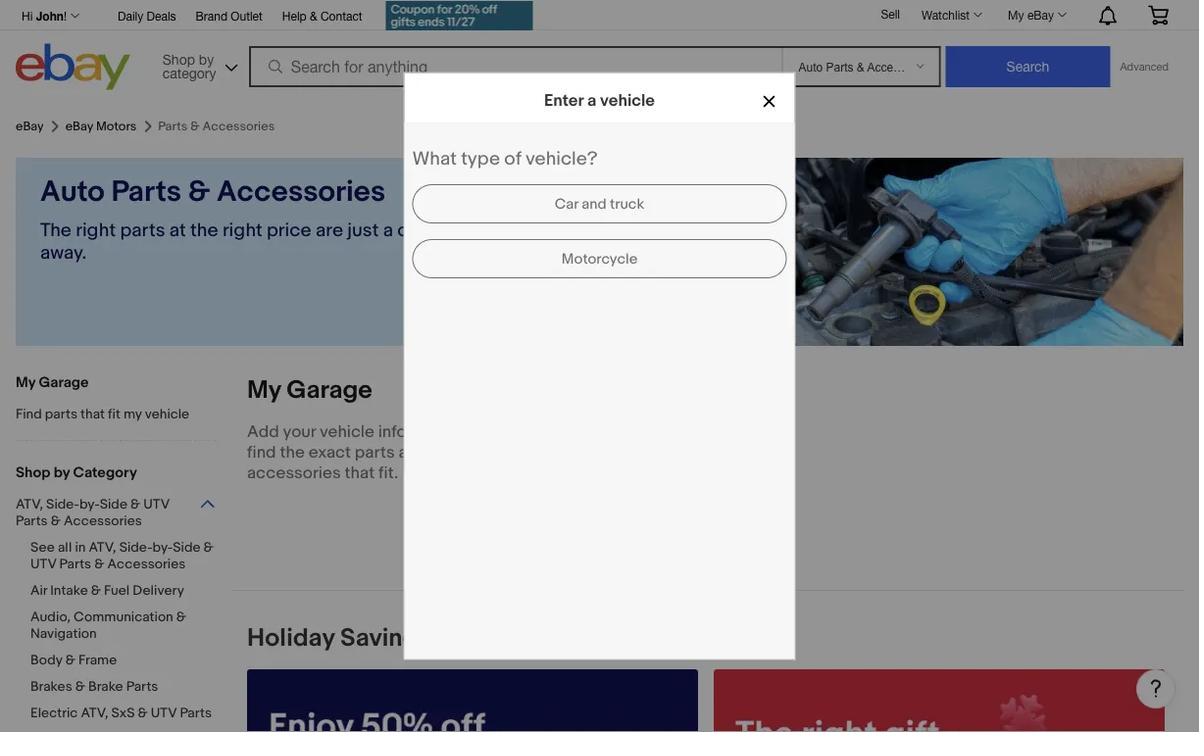 Task type: vqa. For each thing, say whether or not it's contained in the screenshot.
bottommost Accessories
yes



Task type: locate. For each thing, give the bounding box(es) containing it.
parts right find
[[45, 406, 77, 423]]

my garage up find
[[16, 374, 89, 391]]

1 vertical spatial atv,
[[89, 539, 116, 556]]

parts up see
[[16, 513, 48, 530]]

savings
[[340, 623, 431, 654]]

accessories up price on the left of page
[[217, 175, 386, 210]]

side up delivery
[[173, 539, 201, 556]]

sxs
[[111, 705, 135, 722]]

1 horizontal spatial by-
[[153, 539, 173, 556]]

vehicle right my
[[145, 406, 189, 423]]

ebay
[[1028, 8, 1054, 22], [16, 119, 44, 134], [65, 119, 93, 134]]

what
[[412, 148, 457, 171]]

find
[[16, 406, 42, 423]]

0 horizontal spatial by-
[[79, 496, 100, 513]]

find
[[247, 442, 276, 463]]

parts
[[120, 219, 165, 242], [45, 406, 77, 423], [355, 442, 395, 463]]

ebay motors
[[65, 119, 137, 134]]

the inside add your vehicle information to find the exact parts and accessories that fit.
[[280, 442, 305, 463]]

side- down by
[[46, 496, 79, 513]]

atv, left sxs
[[81, 705, 108, 722]]

2 horizontal spatial ebay
[[1028, 8, 1054, 22]]

type
[[461, 148, 500, 171]]

0 horizontal spatial vehicle
[[145, 406, 189, 423]]

side
[[100, 496, 127, 513], [173, 539, 201, 556]]

accessories
[[217, 175, 386, 210], [64, 513, 142, 530], [107, 556, 186, 573]]

1 horizontal spatial that
[[345, 463, 375, 483]]

a
[[587, 91, 596, 111], [383, 219, 393, 242]]

car
[[555, 195, 579, 213]]

1 vertical spatial the
[[280, 442, 305, 463]]

0 vertical spatial and
[[582, 195, 607, 213]]

1 vertical spatial and
[[399, 442, 427, 463]]

parts up at
[[111, 175, 182, 210]]

right right the
[[76, 219, 116, 242]]

0 horizontal spatial right
[[76, 219, 116, 242]]

my garage
[[16, 374, 89, 391], [247, 375, 372, 406]]

vehicle inside find parts that fit my vehicle link
[[145, 406, 189, 423]]

garage up find
[[39, 374, 89, 391]]

1 horizontal spatial my garage
[[247, 375, 372, 406]]

1 vertical spatial a
[[383, 219, 393, 242]]

the right at
[[190, 219, 218, 242]]

are
[[316, 219, 343, 242]]

that left fit
[[81, 406, 105, 423]]

and right fit.
[[399, 442, 427, 463]]

frame
[[78, 652, 117, 669]]

2 horizontal spatial vehicle
[[600, 91, 655, 111]]

side down category
[[100, 496, 127, 513]]

0 vertical spatial the
[[190, 219, 218, 242]]

shop
[[16, 464, 50, 482]]

1 horizontal spatial a
[[587, 91, 596, 111]]

&
[[310, 9, 317, 23], [188, 175, 210, 210], [130, 496, 140, 513], [51, 513, 61, 530], [204, 539, 214, 556], [94, 556, 104, 573], [91, 583, 101, 599], [176, 609, 186, 626], [65, 652, 75, 669], [75, 679, 85, 695], [138, 705, 148, 722]]

ebay for ebay
[[16, 119, 44, 134]]

side-
[[46, 496, 79, 513], [119, 539, 153, 556]]

brakes
[[30, 679, 72, 695]]

parts left at
[[120, 219, 165, 242]]

1 horizontal spatial and
[[582, 195, 607, 213]]

that
[[81, 406, 105, 423], [345, 463, 375, 483]]

help
[[282, 9, 307, 23]]

1 horizontal spatial parts
[[120, 219, 165, 242]]

0 vertical spatial side
[[100, 496, 127, 513]]

a right just
[[383, 219, 393, 242]]

ebay left ebay motors
[[16, 119, 44, 134]]

1 horizontal spatial side
[[173, 539, 201, 556]]

1 horizontal spatial ebay
[[65, 119, 93, 134]]

to
[[469, 422, 484, 442]]

and inside button
[[582, 195, 607, 213]]

audio,
[[30, 609, 71, 626]]

brand outlet link
[[196, 6, 263, 27]]

utv
[[143, 496, 169, 513], [30, 556, 56, 573], [151, 705, 177, 722]]

my garage up your
[[247, 375, 372, 406]]

0 horizontal spatial ebay
[[16, 119, 44, 134]]

at
[[169, 219, 186, 242]]

0 horizontal spatial that
[[81, 406, 105, 423]]

accessories inside auto parts & accessories the right parts at the right price are just a click away.
[[217, 175, 386, 210]]

None text field
[[247, 670, 698, 733]]

garage
[[39, 374, 89, 391], [287, 375, 372, 406]]

vehicle right "enter"
[[600, 91, 655, 111]]

atv, right in on the bottom left
[[89, 539, 116, 556]]

fuel
[[104, 583, 130, 599]]

vehicle inside enter a vehicle 'banner'
[[600, 91, 655, 111]]

0 horizontal spatial garage
[[39, 374, 89, 391]]

deals
[[147, 9, 176, 23]]

electric atv, sxs & utv parts link
[[30, 705, 231, 724]]

motors
[[96, 119, 137, 134]]

parts
[[111, 175, 182, 210], [16, 513, 48, 530], [59, 556, 91, 573], [126, 679, 158, 695], [180, 705, 212, 722]]

a inside auto parts & accessories the right parts at the right price are just a click away.
[[383, 219, 393, 242]]

0 horizontal spatial my
[[16, 374, 35, 391]]

that inside add your vehicle information to find the exact parts and accessories that fit.
[[345, 463, 375, 483]]

1 vertical spatial that
[[345, 463, 375, 483]]

fit.
[[378, 463, 398, 483]]

parts right exact
[[355, 442, 395, 463]]

accessories up delivery
[[107, 556, 186, 573]]

daily deals
[[118, 9, 176, 23]]

0 horizontal spatial parts
[[45, 406, 77, 423]]

1 horizontal spatial right
[[222, 219, 263, 242]]

and right car
[[582, 195, 607, 213]]

my up add
[[247, 375, 281, 406]]

that left fit.
[[345, 463, 375, 483]]

a inside 'banner'
[[587, 91, 596, 111]]

garage up your
[[287, 375, 372, 406]]

1 vertical spatial accessories
[[64, 513, 142, 530]]

2 horizontal spatial my
[[1008, 8, 1024, 22]]

brakes & brake parts link
[[30, 679, 231, 697]]

my ebay
[[1008, 8, 1054, 22]]

0 horizontal spatial a
[[383, 219, 393, 242]]

1 horizontal spatial the
[[280, 442, 305, 463]]

vehicle?
[[526, 148, 598, 171]]

the right find
[[280, 442, 305, 463]]

vehicle
[[600, 91, 655, 111], [145, 406, 189, 423], [320, 422, 374, 442]]

account navigation
[[16, 0, 1184, 33]]

vehicle inside add your vehicle information to find the exact parts and accessories that fit.
[[320, 422, 374, 442]]

0 vertical spatial side-
[[46, 496, 79, 513]]

parts down brakes & brake parts "link"
[[180, 705, 212, 722]]

atv, side-by-side & utv parts & accessories see all in atv, side-by-side & utv parts & accessories air intake & fuel delivery audio, communication & navigation body & frame brakes & brake parts electric atv, sxs & utv parts
[[16, 496, 214, 722]]

my right watchlist link
[[1008, 8, 1024, 22]]

right
[[76, 219, 116, 242], [222, 219, 263, 242]]

by-
[[79, 496, 100, 513], [153, 539, 173, 556]]

get an extra 20% off image
[[386, 1, 533, 30]]

0 vertical spatial a
[[587, 91, 596, 111]]

utv right sxs
[[151, 705, 177, 722]]

utv up air
[[30, 556, 56, 573]]

2 vertical spatial parts
[[355, 442, 395, 463]]

utv up see all in atv, side-by-side & utv parts & accessories link
[[143, 496, 169, 513]]

ebay right watchlist link
[[1028, 8, 1054, 22]]

fit
[[108, 406, 120, 423]]

audio, communication & navigation link
[[30, 609, 231, 644]]

0 vertical spatial parts
[[120, 219, 165, 242]]

None submit
[[946, 46, 1111, 87]]

1 horizontal spatial vehicle
[[320, 422, 374, 442]]

side- down atv, side-by-side & utv parts & accessories dropdown button
[[119, 539, 153, 556]]

0 vertical spatial accessories
[[217, 175, 386, 210]]

vehicle right your
[[320, 422, 374, 442]]

0 horizontal spatial the
[[190, 219, 218, 242]]

my up find
[[16, 374, 35, 391]]

1 right from the left
[[76, 219, 116, 242]]

ebay left motors
[[65, 119, 93, 134]]

outlet
[[231, 9, 263, 23]]

parts inside auto parts & accessories the right parts at the right price are just a click away.
[[120, 219, 165, 242]]

motorcycle
[[562, 250, 638, 268]]

see
[[30, 539, 55, 556]]

advanced
[[1120, 60, 1169, 73]]

the
[[190, 219, 218, 242], [280, 442, 305, 463]]

category
[[73, 464, 137, 482]]

0 horizontal spatial and
[[399, 442, 427, 463]]

atv,
[[16, 496, 43, 513], [89, 539, 116, 556], [81, 705, 108, 722]]

by- down "shop by category"
[[79, 496, 100, 513]]

2 vertical spatial utv
[[151, 705, 177, 722]]

right left price on the left of page
[[222, 219, 263, 242]]

my
[[1008, 8, 1024, 22], [16, 374, 35, 391], [247, 375, 281, 406]]

1 vertical spatial by-
[[153, 539, 173, 556]]

by- up delivery
[[153, 539, 173, 556]]

navigation
[[30, 626, 97, 642]]

None text field
[[714, 670, 1165, 733]]

and
[[582, 195, 607, 213], [399, 442, 427, 463]]

what type of vehicle?
[[412, 148, 598, 171]]

a right "enter"
[[587, 91, 596, 111]]

price
[[267, 219, 312, 242]]

my inside account navigation
[[1008, 8, 1024, 22]]

brand outlet
[[196, 9, 263, 23]]

find parts that fit my vehicle link
[[16, 406, 217, 425]]

atv, down shop
[[16, 496, 43, 513]]

1 vertical spatial side-
[[119, 539, 153, 556]]

banner
[[16, 0, 1184, 95]]

contact
[[321, 9, 362, 23]]

accessories
[[247, 463, 341, 483]]

0 horizontal spatial side-
[[46, 496, 79, 513]]

2 right from the left
[[222, 219, 263, 242]]

add
[[247, 422, 279, 442]]

1 horizontal spatial side-
[[119, 539, 153, 556]]

enter a vehicle banner
[[405, 73, 795, 129]]

2 horizontal spatial parts
[[355, 442, 395, 463]]

accessories up in on the bottom left
[[64, 513, 142, 530]]

0 horizontal spatial side
[[100, 496, 127, 513]]

0 vertical spatial by-
[[79, 496, 100, 513]]



Task type: describe. For each thing, give the bounding box(es) containing it.
enter a vehicle
[[544, 91, 655, 111]]

communication
[[74, 609, 173, 626]]

ebay for ebay motors
[[65, 119, 93, 134]]

find parts that fit my vehicle
[[16, 406, 189, 423]]

electric
[[30, 705, 78, 722]]

0 vertical spatial atv,
[[16, 496, 43, 513]]

add your vehicle information to find the exact parts and accessories that fit.
[[247, 422, 484, 483]]

2 vertical spatial accessories
[[107, 556, 186, 573]]

ebay motors link
[[65, 119, 137, 134]]

body & frame link
[[30, 652, 231, 671]]

motorcycle button
[[412, 239, 787, 279]]

click
[[397, 219, 438, 242]]

vehicle for add your vehicle information to find the exact parts and accessories that fit.
[[320, 422, 374, 442]]

air intake & fuel delivery link
[[30, 583, 231, 601]]

ebay inside account navigation
[[1028, 8, 1054, 22]]

my ebay link
[[997, 3, 1076, 26]]

1 horizontal spatial garage
[[287, 375, 372, 406]]

away.
[[40, 242, 87, 265]]

car and truck
[[555, 195, 645, 213]]

what type of vehicle? document
[[405, 73, 795, 710]]

0 horizontal spatial my garage
[[16, 374, 89, 391]]

delivery
[[133, 583, 184, 599]]

auto parts & accessories the right parts at the right price are just a click away.
[[40, 175, 438, 265]]

0 vertical spatial utv
[[143, 496, 169, 513]]

your shopping cart image
[[1147, 5, 1170, 25]]

parts up intake
[[59, 556, 91, 573]]

atv, side-by-side & utv parts & accessories button
[[16, 496, 217, 532]]

brand
[[196, 9, 228, 23]]

my
[[123, 406, 142, 423]]

holiday
[[247, 623, 335, 654]]

help & contact link
[[282, 6, 362, 27]]

0 vertical spatial that
[[81, 406, 105, 423]]

of
[[504, 148, 521, 171]]

truck
[[610, 195, 645, 213]]

see all in atv, side-by-side & utv parts & accessories link
[[30, 539, 231, 575]]

daily
[[118, 9, 143, 23]]

none submit inside banner
[[946, 46, 1111, 87]]

vehicle for enter a vehicle
[[600, 91, 655, 111]]

help & contact
[[282, 9, 362, 23]]

ebay link
[[16, 119, 44, 134]]

watchlist
[[922, 8, 970, 22]]

brake
[[88, 679, 123, 695]]

parts inside auto parts & accessories the right parts at the right price are just a click away.
[[111, 175, 182, 210]]

1 vertical spatial parts
[[45, 406, 77, 423]]

& inside help & contact link
[[310, 9, 317, 23]]

all
[[58, 539, 72, 556]]

and inside add your vehicle information to find the exact parts and accessories that fit.
[[399, 442, 427, 463]]

2 vertical spatial atv,
[[81, 705, 108, 722]]

by
[[54, 464, 70, 482]]

sell link
[[872, 7, 909, 21]]

car and truck button
[[412, 185, 787, 224]]

air
[[30, 583, 47, 599]]

advanced link
[[1111, 47, 1179, 86]]

1 vertical spatial utv
[[30, 556, 56, 573]]

in
[[75, 539, 86, 556]]

daily deals link
[[118, 6, 176, 27]]

banner containing sell
[[16, 0, 1184, 95]]

1 horizontal spatial my
[[247, 375, 281, 406]]

the inside auto parts & accessories the right parts at the right price are just a click away.
[[190, 219, 218, 242]]

& inside auto parts & accessories the right parts at the right price are just a click away.
[[188, 175, 210, 210]]

body
[[30, 652, 62, 669]]

shop by category
[[16, 464, 137, 482]]

intake
[[50, 583, 88, 599]]

sell
[[881, 7, 900, 21]]

enter
[[544, 91, 584, 111]]

1 vertical spatial side
[[173, 539, 201, 556]]

help, opens dialogs image
[[1146, 679, 1166, 698]]

parts down body & frame link
[[126, 679, 158, 695]]

watchlist link
[[911, 3, 992, 26]]

parts inside add your vehicle information to find the exact parts and accessories that fit.
[[355, 442, 395, 463]]

auto
[[40, 175, 105, 210]]

just
[[347, 219, 379, 242]]

holiday savings
[[247, 623, 431, 654]]

the
[[40, 219, 72, 242]]

exact
[[309, 442, 351, 463]]

your
[[283, 422, 316, 442]]

information
[[378, 422, 465, 442]]



